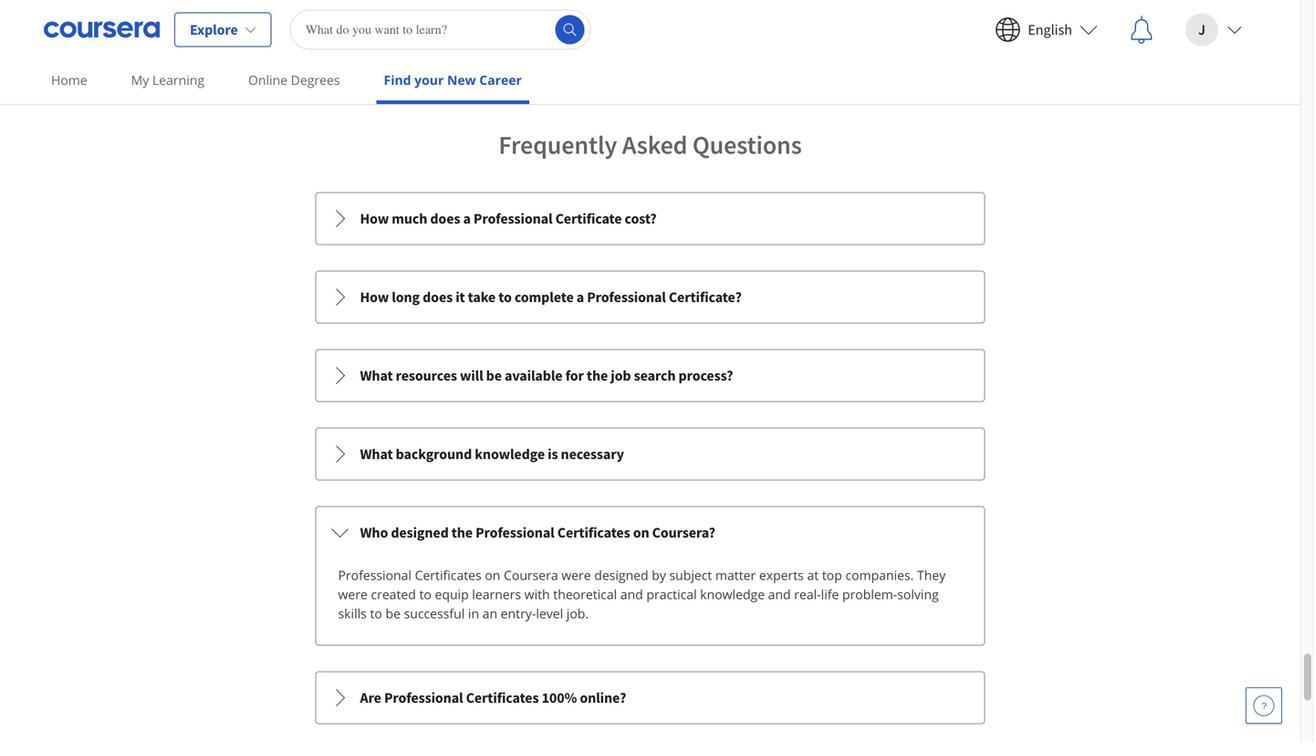 Task type: describe. For each thing, give the bounding box(es) containing it.
online degrees
[[248, 71, 340, 89]]

professional inside professional certificates on coursera were designed by subject matter experts at top companies. they were created to equip learners with theoretical and practical knowledge and real-life problem-solving skills to be successful in an entry-level job.
[[338, 566, 412, 584]]

professional certificates on coursera were designed by subject matter experts at top companies. they were created to equip learners with theoretical and practical knowledge and real-life problem-solving skills to be successful in an entry-level job.
[[338, 566, 946, 622]]

knowledge inside dropdown button
[[475, 445, 545, 463]]

who
[[360, 524, 388, 542]]

a inside dropdown button
[[577, 288, 584, 306]]

matter
[[716, 566, 756, 584]]

process?
[[679, 367, 733, 385]]

in
[[468, 605, 479, 622]]

practical
[[647, 586, 697, 603]]

home
[[51, 71, 87, 89]]

are professional certificates 100% online?
[[360, 689, 626, 707]]

career
[[479, 71, 522, 89]]

professional up coursera
[[476, 524, 555, 542]]

level
[[536, 605, 563, 622]]

subject
[[669, 566, 712, 584]]

2 vertical spatial certificates
[[466, 689, 539, 707]]

who designed the professional certificates on coursera? button
[[316, 507, 984, 558]]

how long does it take to complete a professional certificate? button
[[316, 272, 984, 323]]

necessary
[[561, 445, 624, 463]]

english button
[[981, 0, 1113, 59]]

a inside dropdown button
[[463, 210, 471, 228]]

1 vertical spatial were
[[338, 586, 368, 603]]

be inside dropdown button
[[486, 367, 502, 385]]

much
[[392, 210, 427, 228]]

certificate?
[[669, 288, 742, 306]]

asked
[[622, 129, 688, 161]]

1 and from the left
[[620, 586, 643, 603]]

top
[[822, 566, 842, 584]]

search
[[634, 367, 676, 385]]

skills
[[338, 605, 367, 622]]

on inside professional certificates on coursera were designed by subject matter experts at top companies. they were created to equip learners with theoretical and practical knowledge and real-life problem-solving skills to be successful in an entry-level job.
[[485, 566, 501, 584]]

resources
[[396, 367, 457, 385]]

find
[[384, 71, 411, 89]]

cost?
[[625, 210, 657, 228]]

companies.
[[846, 566, 914, 584]]

coursera image
[[44, 15, 160, 44]]

what resources will be available for the job search process?
[[360, 367, 733, 385]]

created
[[371, 586, 416, 603]]

real-
[[794, 586, 821, 603]]

experts
[[759, 566, 804, 584]]

1 horizontal spatial were
[[562, 566, 591, 584]]

online degrees link
[[241, 59, 347, 100]]

j button
[[1171, 0, 1257, 59]]

questions
[[693, 129, 802, 161]]

be inside professional certificates on coursera were designed by subject matter experts at top companies. they were created to equip learners with theoretical and practical knowledge and real-life problem-solving skills to be successful in an entry-level job.
[[386, 605, 401, 622]]

background
[[396, 445, 472, 463]]

english
[[1028, 21, 1072, 39]]

for
[[565, 367, 584, 385]]

certificates inside professional certificates on coursera were designed by subject matter experts at top companies. they were created to equip learners with theoretical and practical knowledge and real-life problem-solving skills to be successful in an entry-level job.
[[415, 566, 482, 584]]

degrees
[[291, 71, 340, 89]]

entry-
[[501, 605, 536, 622]]

who designed the professional certificates on coursera?
[[360, 524, 715, 542]]

theoretical
[[553, 586, 617, 603]]

professional up "job"
[[587, 288, 666, 306]]

solving
[[897, 586, 939, 603]]

they
[[917, 566, 946, 584]]

online
[[248, 71, 288, 89]]

learners
[[472, 586, 521, 603]]

take
[[468, 288, 496, 306]]

equip
[[435, 586, 469, 603]]

does for it
[[423, 288, 453, 306]]

how much does a professional certificate cost? button
[[316, 193, 984, 244]]

j
[[1198, 21, 1206, 39]]

knowledge inside professional certificates on coursera were designed by subject matter experts at top companies. they were created to equip learners with theoretical and practical knowledge and real-life problem-solving skills to be successful in an entry-level job.
[[700, 586, 765, 603]]

coursera?
[[652, 524, 715, 542]]

available
[[505, 367, 563, 385]]



Task type: locate. For each thing, give the bounding box(es) containing it.
0 horizontal spatial and
[[620, 586, 643, 603]]

an
[[483, 605, 497, 622]]

explore button
[[174, 12, 272, 47]]

successful
[[404, 605, 465, 622]]

on
[[633, 524, 649, 542], [485, 566, 501, 584]]

and left practical
[[620, 586, 643, 603]]

your
[[415, 71, 444, 89]]

1 horizontal spatial a
[[577, 288, 584, 306]]

0 vertical spatial to
[[499, 288, 512, 306]]

what
[[360, 367, 393, 385], [360, 445, 393, 463]]

does right much
[[430, 210, 460, 228]]

a right complete on the left
[[577, 288, 584, 306]]

100%
[[542, 689, 577, 707]]

certificate
[[555, 210, 622, 228]]

0 vertical spatial how
[[360, 210, 389, 228]]

designed inside professional certificates on coursera were designed by subject matter experts at top companies. they were created to equip learners with theoretical and practical knowledge and real-life problem-solving skills to be successful in an entry-level job.
[[594, 566, 649, 584]]

1 horizontal spatial to
[[419, 586, 432, 603]]

are
[[360, 689, 381, 707]]

find your new career
[[384, 71, 522, 89]]

how for how much does a professional certificate cost?
[[360, 210, 389, 228]]

professional inside dropdown button
[[474, 210, 553, 228]]

0 vertical spatial the
[[587, 367, 608, 385]]

1 vertical spatial designed
[[594, 566, 649, 584]]

is
[[548, 445, 558, 463]]

0 horizontal spatial a
[[463, 210, 471, 228]]

what left resources
[[360, 367, 393, 385]]

1 horizontal spatial designed
[[594, 566, 649, 584]]

0 vertical spatial a
[[463, 210, 471, 228]]

2 and from the left
[[768, 586, 791, 603]]

home link
[[44, 59, 95, 100]]

what for what background knowledge is necessary
[[360, 445, 393, 463]]

1 vertical spatial knowledge
[[700, 586, 765, 603]]

what background knowledge is necessary
[[360, 445, 624, 463]]

it
[[456, 288, 465, 306]]

what for what resources will be available for the job search process?
[[360, 367, 393, 385]]

1 vertical spatial on
[[485, 566, 501, 584]]

how much does a professional certificate cost?
[[360, 210, 657, 228]]

and down experts
[[768, 586, 791, 603]]

were up theoretical on the bottom left of page
[[562, 566, 591, 584]]

on up learners
[[485, 566, 501, 584]]

None search field
[[290, 10, 591, 50]]

1 horizontal spatial the
[[587, 367, 608, 385]]

1 horizontal spatial be
[[486, 367, 502, 385]]

1 vertical spatial to
[[419, 586, 432, 603]]

at
[[807, 566, 819, 584]]

how long does it take to complete a professional certificate?
[[360, 288, 742, 306]]

explore
[[190, 21, 238, 39]]

certificates left the 100%
[[466, 689, 539, 707]]

0 horizontal spatial the
[[452, 524, 473, 542]]

job.
[[567, 605, 589, 622]]

knowledge left is
[[475, 445, 545, 463]]

will
[[460, 367, 483, 385]]

online?
[[580, 689, 626, 707]]

to right take
[[499, 288, 512, 306]]

career academy - gateway certificates carousel element
[[103, 0, 1198, 55]]

What do you want to learn? text field
[[290, 10, 591, 50]]

0 vertical spatial certificates
[[557, 524, 630, 542]]

what resources will be available for the job search process? button
[[316, 350, 984, 401]]

what background knowledge is necessary button
[[316, 429, 984, 480]]

does for a
[[430, 210, 460, 228]]

professional left certificate
[[474, 210, 553, 228]]

by
[[652, 566, 666, 584]]

and
[[620, 586, 643, 603], [768, 586, 791, 603]]

1 horizontal spatial on
[[633, 524, 649, 542]]

on inside dropdown button
[[633, 524, 649, 542]]

long
[[392, 288, 420, 306]]

0 horizontal spatial on
[[485, 566, 501, 584]]

what left "background"
[[360, 445, 393, 463]]

professional
[[474, 210, 553, 228], [587, 288, 666, 306], [476, 524, 555, 542], [338, 566, 412, 584], [384, 689, 463, 707]]

how left long on the top left of the page
[[360, 288, 389, 306]]

how left much
[[360, 210, 389, 228]]

complete
[[515, 288, 574, 306]]

does inside dropdown button
[[423, 288, 453, 306]]

certificates up theoretical on the bottom left of page
[[557, 524, 630, 542]]

life
[[821, 586, 839, 603]]

new
[[447, 71, 476, 89]]

2 what from the top
[[360, 445, 393, 463]]

0 vertical spatial knowledge
[[475, 445, 545, 463]]

1 vertical spatial how
[[360, 288, 389, 306]]

0 horizontal spatial knowledge
[[475, 445, 545, 463]]

to up 'successful'
[[419, 586, 432, 603]]

knowledge down 'matter'
[[700, 586, 765, 603]]

the
[[587, 367, 608, 385], [452, 524, 473, 542]]

my learning link
[[124, 59, 212, 100]]

on left coursera? on the bottom
[[633, 524, 649, 542]]

designed inside who designed the professional certificates on coursera? dropdown button
[[391, 524, 449, 542]]

0 horizontal spatial designed
[[391, 524, 449, 542]]

how for how long does it take to complete a professional certificate?
[[360, 288, 389, 306]]

knowledge
[[475, 445, 545, 463], [700, 586, 765, 603]]

my learning
[[131, 71, 204, 89]]

1 vertical spatial be
[[386, 605, 401, 622]]

job
[[611, 367, 631, 385]]

professional right the are
[[384, 689, 463, 707]]

designed left by
[[594, 566, 649, 584]]

1 horizontal spatial knowledge
[[700, 586, 765, 603]]

0 horizontal spatial to
[[370, 605, 382, 622]]

find your new career link
[[377, 59, 529, 104]]

be
[[486, 367, 502, 385], [386, 605, 401, 622]]

2 horizontal spatial to
[[499, 288, 512, 306]]

professional up created
[[338, 566, 412, 584]]

1 vertical spatial a
[[577, 288, 584, 306]]

0 vertical spatial what
[[360, 367, 393, 385]]

0 vertical spatial does
[[430, 210, 460, 228]]

a right much
[[463, 210, 471, 228]]

1 what from the top
[[360, 367, 393, 385]]

0 vertical spatial on
[[633, 524, 649, 542]]

does left it
[[423, 288, 453, 306]]

to
[[499, 288, 512, 306], [419, 586, 432, 603], [370, 605, 382, 622]]

a
[[463, 210, 471, 228], [577, 288, 584, 306]]

0 vertical spatial were
[[562, 566, 591, 584]]

my
[[131, 71, 149, 89]]

help center image
[[1253, 695, 1275, 716]]

were up skills
[[338, 586, 368, 603]]

the up equip
[[452, 524, 473, 542]]

1 how from the top
[[360, 210, 389, 228]]

1 vertical spatial the
[[452, 524, 473, 542]]

how
[[360, 210, 389, 228], [360, 288, 389, 306]]

1 vertical spatial what
[[360, 445, 393, 463]]

designed right the "who"
[[391, 524, 449, 542]]

0 vertical spatial be
[[486, 367, 502, 385]]

with
[[525, 586, 550, 603]]

the right for
[[587, 367, 608, 385]]

0 horizontal spatial be
[[386, 605, 401, 622]]

how inside dropdown button
[[360, 210, 389, 228]]

certificates up equip
[[415, 566, 482, 584]]

0 horizontal spatial were
[[338, 586, 368, 603]]

were
[[562, 566, 591, 584], [338, 586, 368, 603]]

coursera
[[504, 566, 558, 584]]

certificates
[[557, 524, 630, 542], [415, 566, 482, 584], [466, 689, 539, 707]]

learning
[[152, 71, 204, 89]]

be down created
[[386, 605, 401, 622]]

does inside dropdown button
[[430, 210, 460, 228]]

problem-
[[842, 586, 897, 603]]

be right will
[[486, 367, 502, 385]]

1 vertical spatial does
[[423, 288, 453, 306]]

1 horizontal spatial and
[[768, 586, 791, 603]]

2 vertical spatial to
[[370, 605, 382, 622]]

designed
[[391, 524, 449, 542], [594, 566, 649, 584]]

frequently
[[499, 129, 617, 161]]

to right skills
[[370, 605, 382, 622]]

1 vertical spatial certificates
[[415, 566, 482, 584]]

does
[[430, 210, 460, 228], [423, 288, 453, 306]]

0 vertical spatial designed
[[391, 524, 449, 542]]

to inside how long does it take to complete a professional certificate? dropdown button
[[499, 288, 512, 306]]

are professional certificates 100% online? button
[[316, 672, 984, 723]]

how inside dropdown button
[[360, 288, 389, 306]]

frequently asked questions
[[499, 129, 802, 161]]

2 how from the top
[[360, 288, 389, 306]]



Task type: vqa. For each thing, say whether or not it's contained in the screenshot.
level
yes



